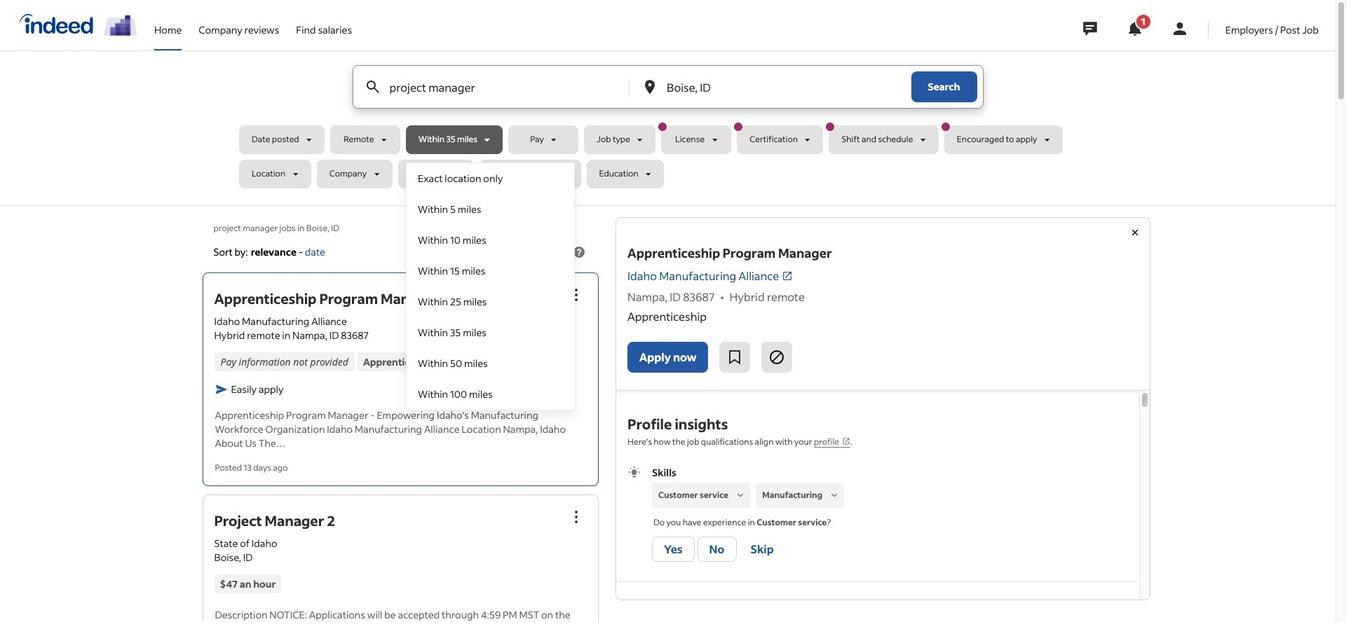 Task type: describe. For each thing, give the bounding box(es) containing it.
help icon image
[[571, 244, 588, 261]]

profile (opens in a new window) image
[[842, 437, 850, 446]]

Edit location text field
[[664, 66, 883, 108]]

account image
[[1171, 20, 1188, 37]]

5 menu item from the top
[[407, 287, 574, 318]]

2 menu item from the top
[[407, 194, 574, 225]]

missing qualification image
[[828, 489, 841, 502]]

not interested image
[[769, 349, 786, 366]]

4 menu item from the top
[[407, 256, 574, 287]]

skills group
[[628, 466, 1128, 565]]

missing qualification image
[[734, 489, 747, 502]]



Task type: vqa. For each thing, say whether or not it's contained in the screenshot.
fifth menu item
yes



Task type: locate. For each thing, give the bounding box(es) containing it.
1 menu item from the top
[[407, 163, 574, 194]]

3 menu item from the top
[[407, 225, 574, 256]]

menu
[[406, 163, 575, 411]]

8 menu item from the top
[[407, 379, 574, 410]]

at indeed, we're committed to increasing representation of women at all levels of indeed's global workforce to at least 50% by 2030 image
[[104, 15, 137, 36]]

None search field
[[239, 65, 1097, 411]]

6 menu item from the top
[[407, 318, 574, 348]]

messages unread count 0 image
[[1081, 15, 1099, 43]]

job actions for apprenticeship program manager is collapsed image
[[568, 287, 585, 304]]

job actions for project manager 2 is collapsed image
[[568, 509, 585, 526]]

menu item
[[407, 163, 574, 194], [407, 194, 574, 225], [407, 225, 574, 256], [407, 256, 574, 287], [407, 287, 574, 318], [407, 318, 574, 348], [407, 348, 574, 379], [407, 379, 574, 410]]

save this job image
[[727, 349, 744, 366]]

7 menu item from the top
[[407, 348, 574, 379]]

search: Job title, keywords, or company text field
[[387, 66, 606, 108]]

close job details image
[[1126, 224, 1143, 241]]

idaho manufacturing alliance (opens in a new tab) image
[[782, 271, 793, 282]]



